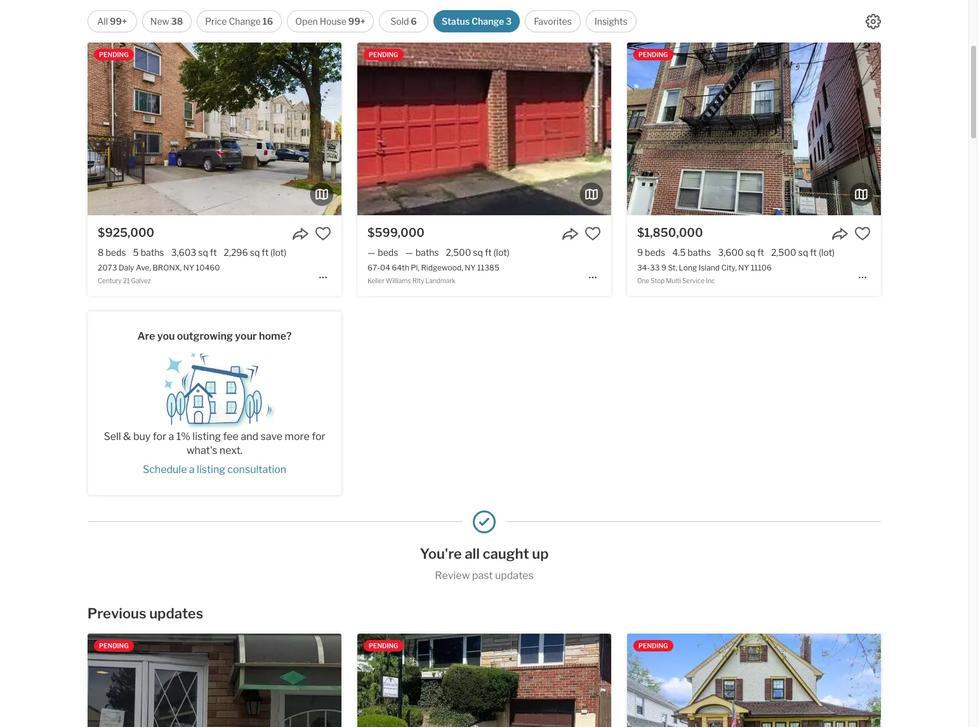 Task type: describe. For each thing, give the bounding box(es) containing it.
service
[[683, 277, 705, 285]]

all
[[465, 546, 480, 562]]

review past updates
[[435, 570, 534, 582]]

6
[[411, 16, 417, 27]]

4.5
[[673, 247, 686, 258]]

outgrowing
[[177, 330, 233, 342]]

New radio
[[142, 10, 192, 32]]

5 baths
[[133, 247, 164, 258]]

3,600 sq ft
[[719, 247, 765, 258]]

insights
[[595, 16, 628, 27]]

multi
[[667, 277, 681, 285]]

listing inside "sell & buy for a 1% listing fee and save more for what's next."
[[193, 431, 221, 443]]

favorite button checkbox for $925,000
[[315, 225, 332, 242]]

— baths
[[405, 247, 439, 258]]

2,296
[[224, 247, 248, 258]]

long
[[679, 263, 698, 273]]

photo of 67-04 64th pl, ridgewood, ny 11385 image
[[358, 43, 612, 215]]

option group containing all
[[87, 10, 637, 32]]

more
[[285, 431, 310, 443]]

consultation
[[228, 464, 287, 476]]

Favorites radio
[[525, 10, 581, 32]]

save
[[261, 431, 283, 443]]

favorites
[[534, 16, 572, 27]]

5
[[133, 247, 139, 258]]

64th
[[392, 263, 409, 273]]

pending for photo of 18 hudson rd, bellerose village, ny 11001
[[639, 642, 669, 650]]

Open House radio
[[287, 10, 374, 32]]

&
[[123, 431, 131, 443]]

9 beds
[[638, 247, 666, 258]]

sq for $925,000
[[198, 247, 208, 258]]

(lot) for $925,000
[[271, 247, 287, 258]]

5 sq from the left
[[799, 247, 809, 258]]

1 vertical spatial a
[[189, 464, 195, 476]]

island
[[699, 263, 720, 273]]

favorite button checkbox for $599,000
[[585, 225, 601, 242]]

99+ inside open house radio
[[349, 16, 366, 27]]

rlty
[[413, 277, 424, 285]]

ave,
[[136, 263, 151, 273]]

new
[[150, 16, 169, 27]]

are
[[138, 330, 155, 342]]

favorite button image for $925,000
[[315, 225, 332, 242]]

st,
[[668, 263, 678, 273]]

price change 16
[[205, 16, 273, 27]]

status
[[442, 16, 470, 27]]

pl,
[[411, 263, 420, 273]]

2 baths from the left
[[416, 247, 439, 258]]

fee
[[223, 431, 239, 443]]

previous updates
[[88, 605, 203, 622]]

beds for $925,000
[[106, 247, 126, 258]]

galvez
[[131, 277, 151, 285]]

past
[[472, 570, 493, 582]]

caught
[[483, 546, 530, 562]]

inc
[[706, 277, 715, 285]]

buy
[[133, 431, 151, 443]]

sell
[[104, 431, 121, 443]]

38
[[171, 16, 183, 27]]

(lot) for $1,850,000
[[819, 247, 835, 258]]

3,600
[[719, 247, 744, 258]]

photo of 34-33 9 st, long island city, ny 11106 image
[[627, 43, 882, 215]]

up
[[532, 546, 549, 562]]

home?
[[259, 330, 292, 342]]

$925,000
[[98, 226, 154, 239]]

— for — baths
[[405, 247, 413, 258]]

stop
[[651, 277, 665, 285]]

sell & buy for a 1% listing fee and save more for what's next.
[[104, 431, 326, 457]]

Sold radio
[[379, 10, 429, 32]]

you're
[[420, 546, 462, 562]]

open house 99+
[[296, 16, 366, 27]]

67-
[[368, 263, 380, 273]]

04
[[380, 263, 390, 273]]

2073
[[98, 263, 117, 273]]

photo of 18 hudson rd, bellerose village, ny 11001 image
[[627, 634, 882, 727]]

sq for $599,000
[[473, 247, 483, 258]]

change for 16
[[229, 16, 261, 27]]

photo of 87-91 193rd st, holliswood, ny 11423 image
[[358, 634, 612, 727]]

schedule a listing consultation
[[143, 464, 287, 476]]

2 (lot) from the left
[[494, 247, 510, 258]]

0 horizontal spatial updates
[[149, 605, 203, 622]]

favorite button image
[[585, 225, 601, 242]]

review
[[435, 570, 470, 582]]

daly
[[119, 263, 134, 273]]

1 for from the left
[[153, 431, 167, 443]]

3,603 sq ft
[[171, 247, 217, 258]]

what's
[[187, 445, 217, 457]]

baths for $1,850,000
[[688, 247, 712, 258]]

2 beds from the left
[[378, 247, 399, 258]]

34-33 9 st, long island city, ny 11106 one stop multi service inc
[[638, 263, 772, 285]]

all
[[97, 16, 108, 27]]



Task type: vqa. For each thing, say whether or not it's contained in the screenshot.


Task type: locate. For each thing, give the bounding box(es) containing it.
0 horizontal spatial beds
[[106, 247, 126, 258]]

status change 3
[[442, 16, 512, 27]]

bronx,
[[153, 263, 182, 273]]

2 change from the left
[[472, 16, 504, 27]]

— for — beds
[[368, 247, 376, 258]]

change inside 'price change' option
[[229, 16, 261, 27]]

Insights radio
[[586, 10, 637, 32]]

— up pl,
[[405, 247, 413, 258]]

2 ny from the left
[[465, 263, 476, 273]]

0 horizontal spatial 9
[[638, 247, 644, 258]]

change for 3
[[472, 16, 504, 27]]

you're all caught up
[[420, 546, 549, 562]]

0 horizontal spatial for
[[153, 431, 167, 443]]

9 left st,
[[662, 263, 667, 273]]

11106
[[751, 263, 772, 273]]

2 horizontal spatial (lot)
[[819, 247, 835, 258]]

sold
[[391, 16, 409, 27]]

0 horizontal spatial 99+
[[110, 16, 127, 27]]

century
[[98, 277, 122, 285]]

one
[[638, 277, 650, 285]]

33
[[650, 263, 660, 273]]

1 baths from the left
[[141, 247, 164, 258]]

for right more at bottom
[[312, 431, 326, 443]]

favorite button checkbox for $1,850,000
[[855, 225, 871, 242]]

ridgewood,
[[421, 263, 463, 273]]

sq up 11385
[[473, 247, 483, 258]]

previous
[[88, 605, 146, 622]]

sq up 10460
[[198, 247, 208, 258]]

your
[[235, 330, 257, 342]]

—
[[368, 247, 376, 258], [405, 247, 413, 258]]

open
[[296, 16, 318, 27]]

pending
[[99, 51, 129, 58], [369, 51, 399, 58], [639, 51, 669, 58], [99, 642, 129, 650], [369, 642, 399, 650], [639, 642, 669, 650]]

0 horizontal spatial change
[[229, 16, 261, 27]]

2 horizontal spatial ny
[[739, 263, 750, 273]]

0 horizontal spatial baths
[[141, 247, 164, 258]]

10460
[[196, 263, 220, 273]]

2 for from the left
[[312, 431, 326, 443]]

beds
[[106, 247, 126, 258], [378, 247, 399, 258], [645, 247, 666, 258]]

1 change from the left
[[229, 16, 261, 27]]

baths up pl,
[[416, 247, 439, 258]]

Status Change radio
[[434, 10, 520, 32]]

16
[[263, 16, 273, 27]]

— up 67-
[[368, 247, 376, 258]]

beds up 04
[[378, 247, 399, 258]]

beds up 33
[[645, 247, 666, 258]]

next.
[[220, 445, 243, 457]]

1 vertical spatial 9
[[662, 263, 667, 273]]

3 ft from the left
[[485, 247, 492, 258]]

2 favorite button checkbox from the left
[[585, 225, 601, 242]]

landmark
[[426, 277, 456, 285]]

1 2,500 sq ft (lot) from the left
[[446, 247, 510, 258]]

1 horizontal spatial a
[[189, 464, 195, 476]]

baths for $925,000
[[141, 247, 164, 258]]

ny down 3,603
[[183, 263, 194, 273]]

4 sq from the left
[[746, 247, 756, 258]]

8
[[98, 247, 104, 258]]

0 horizontal spatial 2,500
[[446, 247, 472, 258]]

1 2,500 from the left
[[446, 247, 472, 258]]

1 ny from the left
[[183, 263, 194, 273]]

ft for $1,850,000
[[758, 247, 765, 258]]

99+ inside all option
[[110, 16, 127, 27]]

and
[[241, 431, 259, 443]]

listing up what's
[[193, 431, 221, 443]]

21
[[123, 277, 130, 285]]

99+
[[110, 16, 127, 27], [349, 16, 366, 27]]

ny inside '2073 daly ave, bronx, ny 10460 century 21 galvez'
[[183, 263, 194, 273]]

sq for $1,850,000
[[746, 247, 756, 258]]

1 favorite button checkbox from the left
[[315, 225, 332, 242]]

2,500 sq ft (lot) up 11106
[[772, 247, 835, 258]]

ft for $925,000
[[210, 247, 217, 258]]

pending for photo of 2073 daly ave, bronx, ny 10460
[[99, 51, 129, 58]]

0 horizontal spatial a
[[169, 431, 174, 443]]

ft for $599,000
[[485, 247, 492, 258]]

pending for photo of 34-33 9 st, long island city, ny 11106
[[639, 51, 669, 58]]

0 horizontal spatial —
[[368, 247, 376, 258]]

1 vertical spatial updates
[[149, 605, 203, 622]]

$599,000
[[368, 226, 425, 239]]

an image of a house image
[[151, 344, 278, 430]]

pending for photo of 114-46 169th st, jamaica, ny 11434 on the left of page
[[99, 642, 129, 650]]

1 horizontal spatial updates
[[495, 570, 534, 582]]

5 ft from the left
[[811, 247, 818, 258]]

0 vertical spatial updates
[[495, 570, 534, 582]]

are you outgrowing your home?
[[138, 330, 292, 342]]

updates down 'caught'
[[495, 570, 534, 582]]

1 horizontal spatial 2,500 sq ft (lot)
[[772, 247, 835, 258]]

1 — from the left
[[368, 247, 376, 258]]

pending for photo of 87-91 193rd st, holliswood, ny 11423
[[369, 642, 399, 650]]

sq right 2,296
[[250, 247, 260, 258]]

favorite button image
[[315, 225, 332, 242], [855, 225, 871, 242]]

9 inside 34-33 9 st, long island city, ny 11106 one stop multi service inc
[[662, 263, 667, 273]]

new 38
[[150, 16, 183, 27]]

0 vertical spatial a
[[169, 431, 174, 443]]

option group
[[87, 10, 637, 32]]

0 horizontal spatial favorite button checkbox
[[315, 225, 332, 242]]

williams
[[386, 277, 411, 285]]

1 ft from the left
[[210, 247, 217, 258]]

favorite button checkbox
[[315, 225, 332, 242], [585, 225, 601, 242], [855, 225, 871, 242]]

listing down what's
[[197, 464, 225, 476]]

1 vertical spatial listing
[[197, 464, 225, 476]]

2 favorite button image from the left
[[855, 225, 871, 242]]

0 horizontal spatial 2,500 sq ft (lot)
[[446, 247, 510, 258]]

34-
[[638, 263, 650, 273]]

2 horizontal spatial beds
[[645, 247, 666, 258]]

city,
[[722, 263, 737, 273]]

3 ny from the left
[[739, 263, 750, 273]]

1 horizontal spatial baths
[[416, 247, 439, 258]]

All radio
[[87, 10, 137, 32]]

2 2,500 from the left
[[772, 247, 797, 258]]

2,500 sq ft (lot) up 11385
[[446, 247, 510, 258]]

1 beds from the left
[[106, 247, 126, 258]]

1%
[[176, 431, 190, 443]]

1 favorite button image from the left
[[315, 225, 332, 242]]

keller
[[368, 277, 385, 285]]

2 sq from the left
[[250, 247, 260, 258]]

3,603
[[171, 247, 196, 258]]

99+ right all
[[110, 16, 127, 27]]

1 (lot) from the left
[[271, 247, 287, 258]]

price
[[205, 16, 227, 27]]

1 horizontal spatial —
[[405, 247, 413, 258]]

photo of 2073 daly ave, bronx, ny 10460 image
[[88, 43, 342, 215]]

change left 16
[[229, 16, 261, 27]]

0 vertical spatial 9
[[638, 247, 644, 258]]

ny inside 67-04 64th pl, ridgewood, ny 11385 keller williams rlty landmark
[[465, 263, 476, 273]]

sq
[[198, 247, 208, 258], [250, 247, 260, 258], [473, 247, 483, 258], [746, 247, 756, 258], [799, 247, 809, 258]]

— beds
[[368, 247, 399, 258]]

2 — from the left
[[405, 247, 413, 258]]

sq right the 3,600 sq ft
[[799, 247, 809, 258]]

photo of 114-46 169th st, jamaica, ny 11434 image
[[88, 634, 342, 727]]

4 ft from the left
[[758, 247, 765, 258]]

1 horizontal spatial (lot)
[[494, 247, 510, 258]]

a down what's
[[189, 464, 195, 476]]

3 sq from the left
[[473, 247, 483, 258]]

baths
[[141, 247, 164, 258], [416, 247, 439, 258], [688, 247, 712, 258]]

favorite button image for $1,850,000
[[855, 225, 871, 242]]

a inside "sell & buy for a 1% listing fee and save more for what's next."
[[169, 431, 174, 443]]

you
[[157, 330, 175, 342]]

9
[[638, 247, 644, 258], [662, 263, 667, 273]]

Price Change radio
[[197, 10, 282, 32]]

0 horizontal spatial (lot)
[[271, 247, 287, 258]]

2,500 up 11106
[[772, 247, 797, 258]]

house
[[320, 16, 347, 27]]

67-04 64th pl, ridgewood, ny 11385 keller williams rlty landmark
[[368, 263, 500, 285]]

2 horizontal spatial baths
[[688, 247, 712, 258]]

3 beds from the left
[[645, 247, 666, 258]]

ny
[[183, 263, 194, 273], [465, 263, 476, 273], [739, 263, 750, 273]]

a left the 1%
[[169, 431, 174, 443]]

a
[[169, 431, 174, 443], [189, 464, 195, 476]]

updates right previous at left
[[149, 605, 203, 622]]

2 2,500 sq ft (lot) from the left
[[772, 247, 835, 258]]

beds for $1,850,000
[[645, 247, 666, 258]]

all 99+
[[97, 16, 127, 27]]

ny inside 34-33 9 st, long island city, ny 11106 one stop multi service inc
[[739, 263, 750, 273]]

2 horizontal spatial favorite button checkbox
[[855, 225, 871, 242]]

4.5 baths
[[673, 247, 712, 258]]

0 horizontal spatial ny
[[183, 263, 194, 273]]

3 favorite button checkbox from the left
[[855, 225, 871, 242]]

1 horizontal spatial 99+
[[349, 16, 366, 27]]

2,500 up the ridgewood,
[[446, 247, 472, 258]]

beds right 8
[[106, 247, 126, 258]]

11385
[[478, 263, 500, 273]]

for
[[153, 431, 167, 443], [312, 431, 326, 443]]

ny right city,
[[739, 263, 750, 273]]

schedule
[[143, 464, 187, 476]]

3 (lot) from the left
[[819, 247, 835, 258]]

3 baths from the left
[[688, 247, 712, 258]]

2 99+ from the left
[[349, 16, 366, 27]]

99+ right house on the left of page
[[349, 16, 366, 27]]

change
[[229, 16, 261, 27], [472, 16, 504, 27]]

2 ft from the left
[[262, 247, 269, 258]]

pending for photo of 67-04 64th pl, ridgewood, ny 11385
[[369, 51, 399, 58]]

baths right the '5'
[[141, 247, 164, 258]]

1 horizontal spatial change
[[472, 16, 504, 27]]

sold 6
[[391, 16, 417, 27]]

1 horizontal spatial beds
[[378, 247, 399, 258]]

1 horizontal spatial 2,500
[[772, 247, 797, 258]]

2073 daly ave, bronx, ny 10460 century 21 galvez
[[98, 263, 220, 285]]

0 vertical spatial listing
[[193, 431, 221, 443]]

3
[[506, 16, 512, 27]]

1 horizontal spatial favorite button image
[[855, 225, 871, 242]]

change left 3
[[472, 16, 504, 27]]

1 99+ from the left
[[110, 16, 127, 27]]

$1,850,000
[[638, 226, 704, 239]]

for right buy
[[153, 431, 167, 443]]

sq up 11106
[[746, 247, 756, 258]]

2,500 sq ft (lot)
[[446, 247, 510, 258], [772, 247, 835, 258]]

1 sq from the left
[[198, 247, 208, 258]]

baths up island
[[688, 247, 712, 258]]

2,296 sq ft (lot)
[[224, 247, 287, 258]]

1 horizontal spatial ny
[[465, 263, 476, 273]]

0 horizontal spatial favorite button image
[[315, 225, 332, 242]]

ny left 11385
[[465, 263, 476, 273]]

1 horizontal spatial favorite button checkbox
[[585, 225, 601, 242]]

2,500
[[446, 247, 472, 258], [772, 247, 797, 258]]

1 horizontal spatial for
[[312, 431, 326, 443]]

8 beds
[[98, 247, 126, 258]]

change inside status change radio
[[472, 16, 504, 27]]

1 horizontal spatial 9
[[662, 263, 667, 273]]

9 up 34-
[[638, 247, 644, 258]]



